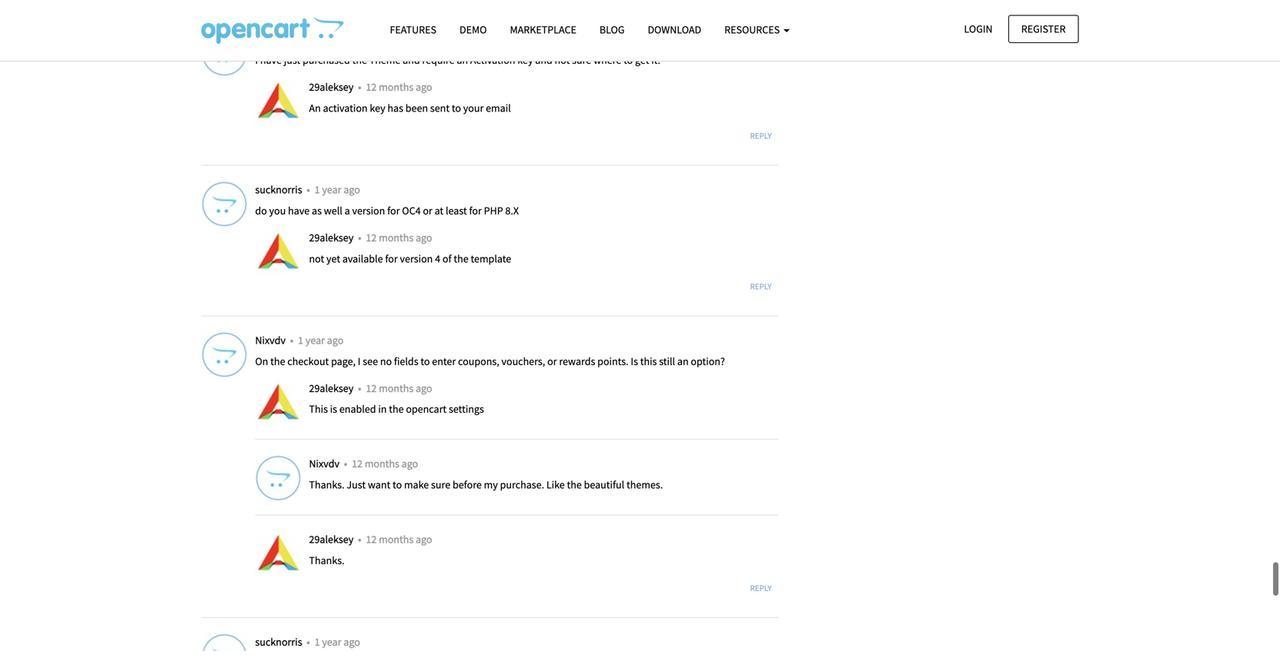 Task type: describe. For each thing, give the bounding box(es) containing it.
sucknorris image for do you have as well a version for oc4 or at least for php 8.x
[[201, 181, 247, 228]]

in
[[378, 403, 387, 417]]

make
[[404, 478, 429, 492]]

for left oc4
[[387, 204, 400, 218]]

download
[[648, 23, 701, 37]]

0 vertical spatial i
[[255, 53, 258, 67]]

themes.
[[627, 478, 663, 492]]

vouchers,
[[501, 355, 545, 369]]

months for purchased
[[311, 32, 346, 46]]

months for has
[[379, 80, 413, 94]]

my
[[484, 478, 498, 492]]

29aleksey image for this
[[255, 380, 301, 426]]

2 vertical spatial 1 year ago
[[315, 636, 360, 650]]

enabled
[[339, 403, 376, 417]]

login
[[964, 22, 993, 36]]

1 horizontal spatial an
[[677, 355, 689, 369]]

no
[[380, 355, 392, 369]]

the left theme
[[352, 53, 367, 67]]

this
[[640, 355, 657, 369]]

nixvdv for thanks.
[[309, 457, 342, 471]]

12 for just
[[298, 32, 309, 46]]

8.x
[[505, 204, 519, 218]]

2 and from the left
[[535, 53, 552, 67]]

has
[[387, 101, 403, 115]]

ago for theme
[[348, 32, 364, 46]]

get
[[635, 53, 649, 67]]

not yet available for version 4 of the template
[[309, 252, 511, 266]]

do
[[255, 204, 267, 218]]

months down want
[[379, 533, 413, 547]]

reply button for it.
[[743, 128, 779, 144]]

page,
[[331, 355, 356, 369]]

0 vertical spatial an
[[457, 53, 468, 67]]

rewards
[[559, 355, 595, 369]]

blog
[[599, 23, 625, 37]]

months for in
[[379, 382, 413, 395]]

0 vertical spatial or
[[423, 204, 432, 218]]

an activation key has been sent to your email
[[309, 101, 511, 115]]

your
[[463, 101, 484, 115]]

to left get
[[624, 53, 633, 67]]

checkout
[[287, 355, 329, 369]]

email
[[486, 101, 511, 115]]

this
[[309, 403, 328, 417]]

fields
[[394, 355, 418, 369]]

reply for still
[[750, 583, 772, 594]]

1 for checkout
[[298, 334, 303, 348]]

nixvdv image for on the checkout page, i see no fields to enter coupons, vouchers, or rewards points. is this still an option?
[[201, 332, 247, 378]]

nixvdv for on
[[255, 334, 288, 348]]

1 vertical spatial not
[[309, 252, 324, 266]]

before
[[453, 478, 482, 492]]

opencart - chameleon - responsive & multipurpose template + quick start image
[[201, 16, 344, 44]]

on the checkout page, i see no fields to enter coupons, vouchers, or rewards points. is this still an option?
[[255, 355, 725, 369]]

is
[[330, 403, 337, 417]]

demo
[[460, 23, 487, 37]]

marketplace
[[510, 23, 576, 37]]

ago for 4
[[416, 231, 432, 245]]

1 vertical spatial have
[[288, 204, 310, 218]]

i have just purchased the theme and require an activation key and not sure where to get it.
[[255, 53, 660, 67]]

thanks. just want to make sure before my purchase. like the beautiful themes.
[[309, 478, 663, 492]]

12 months ago for has
[[366, 80, 432, 94]]

settings
[[449, 403, 484, 417]]

at
[[435, 204, 443, 218]]

ago for sent
[[416, 80, 432, 94]]

points.
[[597, 355, 629, 369]]

year for as
[[322, 183, 341, 197]]

php
[[484, 204, 503, 218]]

register link
[[1008, 15, 1079, 43]]

demo link
[[448, 16, 498, 43]]

1 vertical spatial or
[[547, 355, 557, 369]]

resources
[[724, 23, 782, 37]]

want
[[368, 478, 390, 492]]

2 vertical spatial year
[[322, 636, 341, 650]]

just
[[347, 478, 366, 492]]

available
[[342, 252, 383, 266]]

for right available
[[385, 252, 398, 266]]

features link
[[378, 16, 448, 43]]

activation
[[323, 101, 368, 115]]

4 29aleksey from the top
[[309, 533, 356, 547]]

as
[[312, 204, 322, 218]]

sent
[[430, 101, 450, 115]]

0 horizontal spatial version
[[352, 204, 385, 218]]

this is enabled in the opencart settings
[[309, 403, 484, 417]]

0 vertical spatial have
[[260, 53, 282, 67]]

2 reply from the top
[[750, 281, 772, 292]]

12 months ago for for
[[366, 231, 432, 245]]

12 months ago for to
[[352, 457, 418, 471]]

is
[[631, 355, 638, 369]]

2 reply button from the top
[[743, 279, 779, 295]]

1 year ago for page,
[[298, 334, 344, 348]]



Task type: locate. For each thing, give the bounding box(es) containing it.
sucknorris image for 1 year ago
[[201, 634, 247, 652]]

months up purchased
[[311, 32, 346, 46]]

oc4
[[402, 204, 421, 218]]

nixvdv image for thanks. just want to make sure before my purchase. like the beautiful themes.
[[255, 456, 301, 502]]

months up not yet available for version 4 of the template
[[379, 231, 413, 245]]

0 horizontal spatial or
[[423, 204, 432, 218]]

0 horizontal spatial not
[[309, 252, 324, 266]]

29aleksey for is
[[309, 382, 356, 395]]

not
[[555, 53, 570, 67], [309, 252, 324, 266]]

0 vertical spatial 1 year ago
[[315, 183, 360, 197]]

thanks.
[[309, 478, 345, 492], [309, 554, 345, 568]]

1 horizontal spatial version
[[400, 252, 433, 266]]

29aleksey image for not
[[255, 229, 301, 275]]

1 reply button from the top
[[743, 128, 779, 144]]

ago for a
[[344, 183, 360, 197]]

12 months ago up this is enabled in the opencart settings
[[366, 382, 432, 395]]

1 vertical spatial sure
[[431, 478, 450, 492]]

not left yet
[[309, 252, 324, 266]]

still
[[659, 355, 675, 369]]

1 horizontal spatial and
[[535, 53, 552, 67]]

ago
[[348, 32, 364, 46], [416, 80, 432, 94], [344, 183, 360, 197], [416, 231, 432, 245], [327, 334, 344, 348], [416, 382, 432, 395], [402, 457, 418, 471], [416, 533, 432, 547], [344, 636, 360, 650]]

2 thanks. from the top
[[309, 554, 345, 568]]

sure
[[572, 53, 591, 67], [431, 478, 450, 492]]

0 vertical spatial reply
[[750, 131, 772, 141]]

12 months ago for in
[[366, 382, 432, 395]]

0 horizontal spatial sure
[[431, 478, 450, 492]]

the right the on
[[270, 355, 285, 369]]

29aleksey down just
[[309, 533, 356, 547]]

like
[[546, 478, 565, 492]]

1 year ago
[[315, 183, 360, 197], [298, 334, 344, 348], [315, 636, 360, 650]]

0 horizontal spatial an
[[457, 53, 468, 67]]

2 29aleksey image from the top
[[255, 229, 301, 275]]

sure right make
[[431, 478, 450, 492]]

29aleksey up yet
[[309, 231, 356, 245]]

1 vertical spatial nixvdv
[[255, 334, 288, 348]]

key left has
[[370, 101, 385, 115]]

1 vertical spatial 1 year ago
[[298, 334, 344, 348]]

an
[[457, 53, 468, 67], [677, 355, 689, 369]]

purchase.
[[500, 478, 544, 492]]

not down marketplace link
[[555, 53, 570, 67]]

1 horizontal spatial have
[[288, 204, 310, 218]]

ago for see
[[327, 334, 344, 348]]

2 sucknorris from the top
[[255, 636, 304, 650]]

on
[[255, 355, 268, 369]]

1 29aleksey from the top
[[309, 80, 356, 94]]

29aleksey up is
[[309, 382, 356, 395]]

to right the sent
[[452, 101, 461, 115]]

beautiful
[[584, 478, 624, 492]]

have left as
[[288, 204, 310, 218]]

the right of
[[454, 252, 469, 266]]

purchased
[[303, 53, 350, 67]]

29aleksey for activation
[[309, 80, 356, 94]]

for
[[387, 204, 400, 218], [469, 204, 482, 218], [385, 252, 398, 266]]

1 horizontal spatial key
[[517, 53, 533, 67]]

1 vertical spatial reply
[[750, 281, 772, 292]]

and down marketplace link
[[535, 53, 552, 67]]

1
[[315, 183, 320, 197], [298, 334, 303, 348], [315, 636, 320, 650]]

or
[[423, 204, 432, 218], [547, 355, 557, 369]]

1 horizontal spatial sure
[[572, 53, 591, 67]]

blog link
[[588, 16, 636, 43]]

12 months ago up want
[[352, 457, 418, 471]]

reply
[[750, 131, 772, 141], [750, 281, 772, 292], [750, 583, 772, 594]]

1 vertical spatial 1
[[298, 334, 303, 348]]

year
[[322, 183, 341, 197], [305, 334, 325, 348], [322, 636, 341, 650]]

0 vertical spatial year
[[322, 183, 341, 197]]

2 vertical spatial reply button
[[743, 581, 779, 597]]

12
[[298, 32, 309, 46], [366, 80, 377, 94], [366, 231, 377, 245], [366, 382, 377, 395], [352, 457, 363, 471], [366, 533, 377, 547]]

1 vertical spatial nixvdv image
[[201, 332, 247, 378]]

least
[[446, 204, 467, 218]]

and right theme
[[403, 53, 420, 67]]

and
[[403, 53, 420, 67], [535, 53, 552, 67]]

sucknorris
[[255, 183, 304, 197], [255, 636, 304, 650]]

1 vertical spatial year
[[305, 334, 325, 348]]

nixvdv for i
[[255, 32, 288, 46]]

0 horizontal spatial and
[[403, 53, 420, 67]]

2 29aleksey from the top
[[309, 231, 356, 245]]

nixvdv image for i have just purchased the theme and require an activation key and not sure where to get it.
[[201, 30, 247, 77]]

activation
[[470, 53, 515, 67]]

1 29aleksey image from the top
[[255, 78, 301, 125]]

1 vertical spatial version
[[400, 252, 433, 266]]

an right the require
[[457, 53, 468, 67]]

key
[[517, 53, 533, 67], [370, 101, 385, 115]]

29aleksey image for an
[[255, 78, 301, 125]]

0 horizontal spatial i
[[255, 53, 258, 67]]

29aleksey for yet
[[309, 231, 356, 245]]

4
[[435, 252, 440, 266]]

or left 'rewards'
[[547, 355, 557, 369]]

0 vertical spatial nixvdv
[[255, 32, 288, 46]]

months for to
[[365, 457, 399, 471]]

a
[[345, 204, 350, 218]]

3 reply from the top
[[750, 583, 772, 594]]

key right activation
[[517, 53, 533, 67]]

nixvdv image
[[201, 30, 247, 77], [201, 332, 247, 378], [255, 456, 301, 502]]

version left "4"
[[400, 252, 433, 266]]

3 29aleksey image from the top
[[255, 380, 301, 426]]

12 for enabled
[[366, 382, 377, 395]]

1 vertical spatial thanks.
[[309, 554, 345, 568]]

1 vertical spatial key
[[370, 101, 385, 115]]

2 vertical spatial 1
[[315, 636, 320, 650]]

an
[[309, 101, 321, 115]]

nixvdv up just
[[255, 32, 288, 46]]

12 for key
[[366, 80, 377, 94]]

0 vertical spatial sure
[[572, 53, 591, 67]]

0 horizontal spatial have
[[260, 53, 282, 67]]

year for page,
[[305, 334, 325, 348]]

have left just
[[260, 53, 282, 67]]

29aleksey up activation
[[309, 80, 356, 94]]

12 months ago
[[298, 32, 364, 46], [366, 80, 432, 94], [366, 231, 432, 245], [366, 382, 432, 395], [352, 457, 418, 471], [366, 533, 432, 547]]

for left php
[[469, 204, 482, 218]]

features
[[390, 23, 436, 37]]

1 vertical spatial sucknorris image
[[201, 634, 247, 652]]

well
[[324, 204, 342, 218]]

thanks. for thanks. just want to make sure before my purchase. like the beautiful themes.
[[309, 478, 345, 492]]

months up this is enabled in the opencart settings
[[379, 382, 413, 395]]

12 months ago down make
[[366, 533, 432, 547]]

2 vertical spatial reply
[[750, 583, 772, 594]]

1 sucknorris from the top
[[255, 183, 304, 197]]

2 sucknorris image from the top
[[201, 634, 247, 652]]

1 reply from the top
[[750, 131, 772, 141]]

months up want
[[365, 457, 399, 471]]

1 vertical spatial i
[[358, 355, 361, 369]]

1 year ago for as
[[315, 183, 360, 197]]

1 horizontal spatial or
[[547, 355, 557, 369]]

just
[[284, 53, 300, 67]]

nixvdv up the on
[[255, 334, 288, 348]]

of
[[443, 252, 451, 266]]

nixvdv down this
[[309, 457, 342, 471]]

do you have as well a version for oc4 or at least for php 8.x
[[255, 204, 519, 218]]

0 vertical spatial thanks.
[[309, 478, 345, 492]]

enter
[[432, 355, 456, 369]]

an right the still
[[677, 355, 689, 369]]

coupons,
[[458, 355, 499, 369]]

template
[[471, 252, 511, 266]]

2 vertical spatial nixvdv
[[309, 457, 342, 471]]

reply button
[[743, 128, 779, 144], [743, 279, 779, 295], [743, 581, 779, 597]]

sucknorris image
[[201, 181, 247, 228], [201, 634, 247, 652]]

0 vertical spatial 1
[[315, 183, 320, 197]]

reply button for still
[[743, 581, 779, 597]]

0 vertical spatial sucknorris
[[255, 183, 304, 197]]

i
[[255, 53, 258, 67], [358, 355, 361, 369]]

theme
[[369, 53, 401, 67]]

register
[[1021, 22, 1066, 36]]

months for for
[[379, 231, 413, 245]]

or left at
[[423, 204, 432, 218]]

thanks. for thanks.
[[309, 554, 345, 568]]

29aleksey image
[[255, 78, 301, 125], [255, 229, 301, 275], [255, 380, 301, 426], [255, 531, 301, 578]]

0 vertical spatial not
[[555, 53, 570, 67]]

the right like
[[567, 478, 582, 492]]

0 vertical spatial version
[[352, 204, 385, 218]]

opencart
[[406, 403, 447, 417]]

1 sucknorris image from the top
[[201, 181, 247, 228]]

i down opencart - chameleon - responsive & multipurpose template + quick start image
[[255, 53, 258, 67]]

sure left where
[[572, 53, 591, 67]]

to left enter
[[421, 355, 430, 369]]

the
[[352, 53, 367, 67], [454, 252, 469, 266], [270, 355, 285, 369], [389, 403, 404, 417], [567, 478, 582, 492]]

version right a
[[352, 204, 385, 218]]

ago for sure
[[402, 457, 418, 471]]

0 horizontal spatial key
[[370, 101, 385, 115]]

12 months ago for purchased
[[298, 32, 364, 46]]

where
[[593, 53, 621, 67]]

reply for it.
[[750, 131, 772, 141]]

12 months ago up has
[[366, 80, 432, 94]]

1 for have
[[315, 183, 320, 197]]

1 and from the left
[[403, 53, 420, 67]]

1 vertical spatial reply button
[[743, 279, 779, 295]]

require
[[422, 53, 455, 67]]

to right want
[[393, 478, 402, 492]]

months up has
[[379, 80, 413, 94]]

marketplace link
[[498, 16, 588, 43]]

the right in
[[389, 403, 404, 417]]

option?
[[691, 355, 725, 369]]

1 vertical spatial sucknorris
[[255, 636, 304, 650]]

29aleksey
[[309, 80, 356, 94], [309, 231, 356, 245], [309, 382, 356, 395], [309, 533, 356, 547]]

0 vertical spatial reply button
[[743, 128, 779, 144]]

3 29aleksey from the top
[[309, 382, 356, 395]]

months
[[311, 32, 346, 46], [379, 80, 413, 94], [379, 231, 413, 245], [379, 382, 413, 395], [365, 457, 399, 471], [379, 533, 413, 547]]

0 vertical spatial key
[[517, 53, 533, 67]]

you
[[269, 204, 286, 218]]

1 vertical spatial an
[[677, 355, 689, 369]]

to
[[624, 53, 633, 67], [452, 101, 461, 115], [421, 355, 430, 369], [393, 478, 402, 492]]

0 vertical spatial sucknorris image
[[201, 181, 247, 228]]

see
[[363, 355, 378, 369]]

i left see
[[358, 355, 361, 369]]

login link
[[951, 15, 1006, 43]]

2 vertical spatial nixvdv image
[[255, 456, 301, 502]]

0 vertical spatial nixvdv image
[[201, 30, 247, 77]]

1 horizontal spatial i
[[358, 355, 361, 369]]

12 months ago up not yet available for version 4 of the template
[[366, 231, 432, 245]]

1 horizontal spatial not
[[555, 53, 570, 67]]

it.
[[651, 53, 660, 67]]

4 29aleksey image from the top
[[255, 531, 301, 578]]

1 thanks. from the top
[[309, 478, 345, 492]]

12 for want
[[352, 457, 363, 471]]

download link
[[636, 16, 713, 43]]

12 months ago up purchased
[[298, 32, 364, 46]]

been
[[405, 101, 428, 115]]

version
[[352, 204, 385, 218], [400, 252, 433, 266]]

3 reply button from the top
[[743, 581, 779, 597]]

yet
[[326, 252, 340, 266]]

ago for opencart
[[416, 382, 432, 395]]

resources link
[[713, 16, 801, 43]]

12 for available
[[366, 231, 377, 245]]



Task type: vqa. For each thing, say whether or not it's contained in the screenshot.


